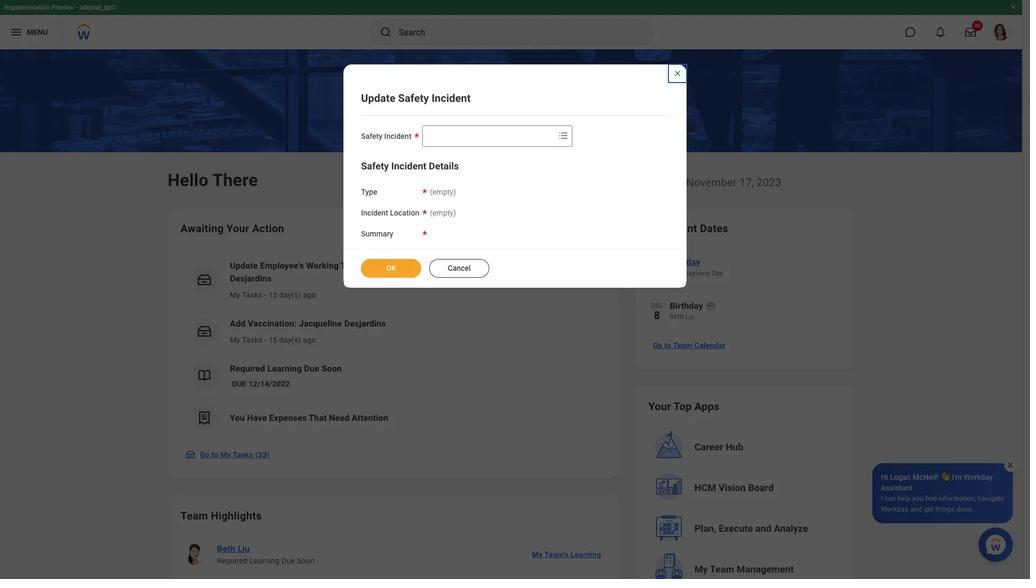 Task type: describe. For each thing, give the bounding box(es) containing it.
you have expenses that need attention button
[[181, 397, 606, 440]]

hcm vision board button
[[650, 469, 843, 508]]

top
[[674, 400, 692, 413]]

plan, execute and analyze button
[[650, 510, 843, 549]]

holiday
[[671, 257, 701, 267]]

incident up safety incident field
[[432, 92, 471, 105]]

0 horizontal spatial your
[[227, 222, 249, 235]]

management
[[737, 564, 794, 575]]

hub
[[726, 442, 744, 453]]

can
[[885, 495, 896, 503]]

add
[[230, 319, 246, 329]]

adeptai_dpt1
[[79, 4, 117, 11]]

1 inbox image from the top
[[196, 272, 212, 288]]

jacqueline inside update employee's working time: request flexible work arrangement: jacqueline desjardins
[[512, 261, 555, 271]]

awaiting
[[181, 222, 224, 235]]

important
[[649, 222, 698, 235]]

2 my tasks - 15 day(s) ago from the top
[[230, 336, 316, 345]]

you have expenses that need attention
[[230, 413, 388, 424]]

x image
[[1007, 462, 1015, 470]]

hello there
[[168, 170, 258, 191]]

safety for safety incident
[[361, 132, 383, 141]]

notifications large image
[[936, 27, 946, 38]]

working
[[306, 261, 339, 271]]

cancel button
[[429, 259, 490, 278]]

1 horizontal spatial desjardins
[[344, 319, 386, 329]]

awaiting your action list
[[181, 251, 606, 440]]

i'm
[[952, 473, 962, 482]]

inbox large image
[[966, 27, 976, 38]]

tasks for 1st inbox image from the top of the awaiting your action list
[[242, 291, 263, 300]]

summary
[[361, 229, 393, 238]]

go to team calendar button
[[649, 335, 730, 356]]

vision
[[719, 483, 746, 494]]

workday
[[964, 473, 993, 482]]

day
[[712, 270, 723, 278]]

soon inside beth liu required learning due soon
[[297, 557, 315, 566]]

👋
[[941, 473, 951, 482]]

2 15 from the top
[[269, 336, 277, 345]]

incident up summary
[[361, 209, 388, 217]]

my down plan,
[[695, 564, 708, 575]]

add vaccination: jacqueline desjardins
[[230, 319, 386, 329]]

learning inside button
[[571, 551, 601, 559]]

close environment banner image
[[1011, 4, 1017, 10]]

beth inside beth liu required learning due soon
[[217, 544, 235, 555]]

ago for 2nd inbox image
[[303, 336, 316, 345]]

cancel
[[448, 264, 471, 273]]

day(s) for 1st inbox image from the top of the awaiting your action list
[[279, 291, 301, 300]]

safety incident details button
[[361, 161, 459, 172]]

my inside button
[[221, 451, 231, 460]]

you
[[913, 495, 924, 503]]

my left team's
[[532, 551, 543, 559]]

navigate
[[978, 495, 1005, 503]]

2 horizontal spatial due
[[304, 364, 320, 374]]

update for update employee's working time: request flexible work arrangement: jacqueline desjardins
[[230, 261, 258, 271]]

dec 8
[[651, 302, 664, 322]]

learning inside awaiting your action list
[[268, 364, 302, 374]]

get
[[924, 506, 934, 514]]

vaccination:
[[248, 319, 297, 329]]

soon inside awaiting your action list
[[322, 364, 342, 374]]

type
[[361, 188, 377, 196]]

my team's learning
[[532, 551, 601, 559]]

implementation
[[4, 4, 50, 11]]

that
[[309, 413, 327, 424]]

expenses
[[269, 413, 307, 424]]

update for update safety incident
[[361, 92, 396, 105]]

workday,
[[881, 506, 909, 514]]

thanksgiving
[[670, 270, 710, 278]]

birthday
[[670, 301, 703, 311]]

attention
[[352, 413, 388, 424]]

career
[[695, 442, 724, 453]]

location
[[390, 209, 419, 217]]

due inside beth liu required learning due soon
[[282, 557, 295, 566]]

hello
[[168, 170, 209, 191]]

my team management
[[695, 564, 794, 575]]

plan, execute and analyze
[[695, 523, 809, 535]]

board
[[749, 483, 774, 494]]

liu inside the birthday 🎂 beth liu
[[686, 313, 695, 321]]

(empty) for incident location
[[430, 209, 456, 217]]

hi logan mcneil! 👋 i'm workday assistant i can help you find information, navigate workday, and get things done.
[[881, 473, 1005, 514]]

birthday 🎂 beth liu
[[670, 301, 716, 321]]

update employee's working time: request flexible work arrangement: jacqueline desjardins
[[230, 261, 555, 284]]

- inside banner
[[76, 4, 78, 11]]

arrangement:
[[456, 261, 510, 271]]

done.
[[957, 506, 974, 514]]

tasks inside button
[[233, 451, 253, 460]]

due 12/14/2022
[[232, 380, 290, 389]]

0 horizontal spatial team
[[181, 510, 208, 523]]

november
[[687, 176, 737, 189]]

it's friday, november 17, 2023
[[636, 176, 782, 189]]

learning inside beth liu required learning due soon
[[250, 557, 280, 566]]

1 horizontal spatial your
[[649, 400, 672, 413]]

12/14/2022
[[249, 380, 290, 389]]

1 my tasks - 15 day(s) ago from the top
[[230, 291, 316, 300]]

safety for safety incident details
[[361, 161, 389, 172]]

important dates element
[[649, 249, 842, 333]]



Task type: vqa. For each thing, say whether or not it's contained in the screenshot.
'second' SPIN BUTTON related to before or after midday 'spin button' for calendar icon
no



Task type: locate. For each thing, give the bounding box(es) containing it.
team left calendar
[[673, 341, 693, 350]]

1 vertical spatial and
[[756, 523, 772, 535]]

0 vertical spatial desjardins
[[230, 274, 272, 284]]

learning down beth liu "button"
[[250, 557, 280, 566]]

1 15 from the top
[[269, 291, 277, 300]]

and inside button
[[756, 523, 772, 535]]

1 vertical spatial safety
[[361, 132, 383, 141]]

liu down birthday
[[686, 313, 695, 321]]

prompts image
[[557, 129, 570, 142]]

go right inbox icon
[[200, 451, 210, 460]]

- down the vaccination:
[[265, 336, 267, 345]]

🎂
[[706, 301, 716, 311]]

15 down the vaccination:
[[269, 336, 277, 345]]

team
[[673, 341, 693, 350], [181, 510, 208, 523], [710, 564, 735, 575]]

0 vertical spatial day(s)
[[279, 291, 301, 300]]

2 day(s) from the top
[[279, 336, 301, 345]]

go down '8'
[[653, 341, 663, 350]]

tasks up add
[[242, 291, 263, 300]]

0 horizontal spatial due
[[232, 380, 247, 389]]

incident left details
[[391, 161, 427, 172]]

preview
[[51, 4, 74, 11]]

and inside "hi logan mcneil! 👋 i'm workday assistant i can help you find information, navigate workday, and get things done."
[[911, 506, 923, 514]]

holiday button
[[670, 256, 842, 269]]

2 (empty) from the top
[[430, 209, 456, 217]]

1 vertical spatial tasks
[[242, 336, 263, 345]]

jacqueline right 'arrangement:'
[[512, 261, 555, 271]]

inbox image left add
[[196, 324, 212, 340]]

update left employee's
[[230, 261, 258, 271]]

team highlights
[[181, 510, 262, 523]]

(empty) right location
[[430, 209, 456, 217]]

0 horizontal spatial go
[[200, 451, 210, 460]]

career hub
[[695, 442, 744, 453]]

update
[[361, 92, 396, 105], [230, 261, 258, 271]]

beth down 'team highlights'
[[217, 544, 235, 555]]

17,
[[740, 176, 754, 189]]

inbox image
[[185, 450, 196, 461]]

hi
[[881, 473, 889, 482]]

1 vertical spatial -
[[265, 291, 267, 300]]

required inside beth liu required learning due soon
[[217, 557, 248, 566]]

highlights
[[211, 510, 262, 523]]

ago up add vaccination: jacqueline desjardins at bottom left
[[303, 291, 316, 300]]

liu down highlights
[[238, 544, 250, 555]]

2 vertical spatial -
[[265, 336, 267, 345]]

0 vertical spatial go
[[653, 341, 663, 350]]

dates
[[700, 222, 729, 235]]

0 vertical spatial due
[[304, 364, 320, 374]]

jacqueline right the vaccination:
[[299, 319, 342, 329]]

soon
[[322, 364, 342, 374], [297, 557, 315, 566]]

my tasks - 15 day(s) ago
[[230, 291, 316, 300], [230, 336, 316, 345]]

0 vertical spatial to
[[665, 341, 672, 350]]

1 horizontal spatial update
[[361, 92, 396, 105]]

safety incident details group
[[361, 160, 669, 240]]

liu inside beth liu required learning due soon
[[238, 544, 250, 555]]

my tasks - 15 day(s) ago up the vaccination:
[[230, 291, 316, 300]]

0 horizontal spatial desjardins
[[230, 274, 272, 284]]

1 vertical spatial liu
[[238, 544, 250, 555]]

2 vertical spatial safety
[[361, 161, 389, 172]]

incident location
[[361, 209, 419, 217]]

1 horizontal spatial soon
[[322, 364, 342, 374]]

- right preview
[[76, 4, 78, 11]]

1 vertical spatial desjardins
[[344, 319, 386, 329]]

holiday thanksgiving day
[[670, 257, 723, 278]]

there
[[213, 170, 258, 191]]

2023
[[757, 176, 782, 189]]

1 vertical spatial beth
[[217, 544, 235, 555]]

1 horizontal spatial go
[[653, 341, 663, 350]]

1 vertical spatial to
[[212, 451, 219, 460]]

plan,
[[695, 523, 717, 535]]

1 horizontal spatial jacqueline
[[512, 261, 555, 271]]

required inside awaiting your action list
[[230, 364, 265, 374]]

liu
[[686, 313, 695, 321], [238, 544, 250, 555]]

my team's learning button
[[528, 544, 606, 566]]

close update safety incident image
[[674, 69, 682, 78]]

0 vertical spatial team
[[673, 341, 693, 350]]

dec
[[651, 302, 664, 310]]

my tasks - 15 day(s) ago down the vaccination:
[[230, 336, 316, 345]]

learning up 12/14/2022
[[268, 364, 302, 374]]

inbox image down awaiting
[[196, 272, 212, 288]]

2 ago from the top
[[303, 336, 316, 345]]

1 vertical spatial ago
[[303, 336, 316, 345]]

your left the "top"
[[649, 400, 672, 413]]

mcneil!
[[913, 473, 939, 482]]

8
[[654, 309, 660, 322]]

incident up "safety incident details"
[[385, 132, 412, 141]]

implementation preview -   adeptai_dpt1 banner
[[0, 0, 1023, 49]]

0 vertical spatial update
[[361, 92, 396, 105]]

1 vertical spatial jacqueline
[[299, 319, 342, 329]]

update safety incident dialog
[[344, 64, 687, 288]]

0 vertical spatial liu
[[686, 313, 695, 321]]

you
[[230, 413, 245, 424]]

work
[[433, 261, 453, 271]]

1 horizontal spatial beth
[[670, 313, 684, 321]]

0 vertical spatial jacqueline
[[512, 261, 555, 271]]

execute
[[719, 523, 753, 535]]

go for go to team calendar
[[653, 341, 663, 350]]

2 horizontal spatial team
[[710, 564, 735, 575]]

- up the vaccination:
[[265, 291, 267, 300]]

0 vertical spatial inbox image
[[196, 272, 212, 288]]

update inside dialog
[[361, 92, 396, 105]]

ago down add vaccination: jacqueline desjardins at bottom left
[[303, 336, 316, 345]]

1 vertical spatial my tasks - 15 day(s) ago
[[230, 336, 316, 345]]

2 inbox image from the top
[[196, 324, 212, 340]]

0 horizontal spatial to
[[212, 451, 219, 460]]

to inside "go to team calendar" button
[[665, 341, 672, 350]]

apps
[[695, 400, 720, 413]]

your top apps
[[649, 400, 720, 413]]

1 vertical spatial day(s)
[[279, 336, 301, 345]]

and left analyze
[[756, 523, 772, 535]]

1 horizontal spatial liu
[[686, 313, 695, 321]]

learning right team's
[[571, 551, 601, 559]]

1 vertical spatial soon
[[297, 557, 315, 566]]

Safety Incident field
[[423, 127, 555, 146]]

assistant
[[881, 484, 913, 493]]

to for my
[[212, 451, 219, 460]]

find
[[926, 495, 937, 503]]

required
[[230, 364, 265, 374], [217, 557, 248, 566]]

go for go to my tasks (33)
[[200, 451, 210, 460]]

awaiting your action
[[181, 222, 284, 235]]

1 vertical spatial required
[[217, 557, 248, 566]]

(33)
[[255, 451, 270, 460]]

inbox image
[[196, 272, 212, 288], [196, 324, 212, 340]]

go to team calendar
[[653, 341, 726, 350]]

safety incident
[[361, 132, 412, 141]]

15 up the vaccination:
[[269, 291, 277, 300]]

team left highlights
[[181, 510, 208, 523]]

1 day(s) from the top
[[279, 291, 301, 300]]

(empty) down details
[[430, 188, 456, 196]]

day(s) down add vaccination: jacqueline desjardins at bottom left
[[279, 336, 301, 345]]

required learning due soon
[[230, 364, 342, 374]]

beth liu button
[[213, 543, 254, 556]]

safety incident details
[[361, 161, 459, 172]]

search image
[[380, 26, 392, 39]]

tasks for 2nd inbox image
[[242, 336, 263, 345]]

safety inside group
[[361, 161, 389, 172]]

tasks down add
[[242, 336, 263, 345]]

i
[[881, 495, 883, 503]]

update up safety incident
[[361, 92, 396, 105]]

0 horizontal spatial soon
[[297, 557, 315, 566]]

beth inside the birthday 🎂 beth liu
[[670, 313, 684, 321]]

0 vertical spatial soon
[[322, 364, 342, 374]]

logan
[[891, 473, 911, 482]]

my team management button
[[650, 551, 843, 580]]

incident
[[432, 92, 471, 105], [385, 132, 412, 141], [391, 161, 427, 172], [361, 209, 388, 217]]

0 horizontal spatial beth
[[217, 544, 235, 555]]

go to my tasks (33)
[[200, 451, 270, 460]]

ok button
[[361, 259, 421, 278]]

1 horizontal spatial team
[[673, 341, 693, 350]]

required up the 'due 12/14/2022'
[[230, 364, 265, 374]]

team down execute
[[710, 564, 735, 575]]

your
[[227, 222, 249, 235], [649, 400, 672, 413]]

safety
[[398, 92, 429, 105], [361, 132, 383, 141], [361, 161, 389, 172]]

0 horizontal spatial update
[[230, 261, 258, 271]]

1 horizontal spatial and
[[911, 506, 923, 514]]

go
[[653, 341, 663, 350], [200, 451, 210, 460]]

safety up safety incident
[[398, 92, 429, 105]]

0 vertical spatial my tasks - 15 day(s) ago
[[230, 291, 316, 300]]

0 horizontal spatial liu
[[238, 544, 250, 555]]

1 vertical spatial inbox image
[[196, 324, 212, 340]]

(empty) for type
[[430, 188, 456, 196]]

details
[[429, 161, 459, 172]]

0 vertical spatial tasks
[[242, 291, 263, 300]]

2 vertical spatial tasks
[[233, 451, 253, 460]]

to inside go to my tasks (33) button
[[212, 451, 219, 460]]

1 horizontal spatial due
[[282, 557, 295, 566]]

hello there main content
[[0, 49, 1023, 580]]

request
[[366, 261, 398, 271]]

0 vertical spatial -
[[76, 4, 78, 11]]

my up add
[[230, 291, 240, 300]]

dashboard expenses image
[[196, 411, 212, 427]]

book open image
[[196, 368, 212, 384]]

(empty)
[[430, 188, 456, 196], [430, 209, 456, 217]]

- for 1st inbox image from the top of the awaiting your action list
[[265, 291, 267, 300]]

your left the "action"
[[227, 222, 249, 235]]

ago for 1st inbox image from the top of the awaiting your action list
[[303, 291, 316, 300]]

1 vertical spatial update
[[230, 261, 258, 271]]

0 vertical spatial and
[[911, 506, 923, 514]]

ok
[[386, 264, 396, 273]]

required down beth liu "button"
[[217, 557, 248, 566]]

it's
[[636, 176, 650, 189]]

1 ago from the top
[[303, 291, 316, 300]]

tasks left (33) on the bottom left
[[233, 451, 253, 460]]

team inside button
[[673, 341, 693, 350]]

go to my tasks (33) button
[[181, 444, 276, 466]]

-
[[76, 4, 78, 11], [265, 291, 267, 300], [265, 336, 267, 345]]

1 vertical spatial due
[[232, 380, 247, 389]]

1 vertical spatial team
[[181, 510, 208, 523]]

profile logan mcneil element
[[986, 20, 1016, 44]]

1 vertical spatial your
[[649, 400, 672, 413]]

1 vertical spatial 15
[[269, 336, 277, 345]]

beth liu required learning due soon
[[217, 544, 315, 566]]

0 horizontal spatial and
[[756, 523, 772, 535]]

beth down birthday
[[670, 313, 684, 321]]

update inside update employee's working time: request flexible work arrangement: jacqueline desjardins
[[230, 261, 258, 271]]

have
[[247, 413, 267, 424]]

1 horizontal spatial to
[[665, 341, 672, 350]]

1 vertical spatial go
[[200, 451, 210, 460]]

action
[[252, 222, 284, 235]]

update safety incident
[[361, 92, 471, 105]]

0 vertical spatial ago
[[303, 291, 316, 300]]

employee's
[[260, 261, 304, 271]]

hcm
[[695, 483, 717, 494]]

0 vertical spatial 15
[[269, 291, 277, 300]]

need
[[329, 413, 350, 424]]

- for 2nd inbox image
[[265, 336, 267, 345]]

desjardins inside update employee's working time: request flexible work arrangement: jacqueline desjardins
[[230, 274, 272, 284]]

hcm vision board
[[695, 483, 774, 494]]

team inside button
[[710, 564, 735, 575]]

information,
[[939, 495, 977, 503]]

time:
[[341, 261, 363, 271]]

0 vertical spatial safety
[[398, 92, 429, 105]]

day(s) for 2nd inbox image
[[279, 336, 301, 345]]

analyze
[[774, 523, 809, 535]]

2 vertical spatial team
[[710, 564, 735, 575]]

0 vertical spatial your
[[227, 222, 249, 235]]

and down you
[[911, 506, 923, 514]]

safety up safety incident details button
[[361, 132, 383, 141]]

calendar
[[695, 341, 726, 350]]

1 (empty) from the top
[[430, 188, 456, 196]]

career hub button
[[650, 428, 843, 467]]

safety up type in the top left of the page
[[361, 161, 389, 172]]

day(s) down employee's
[[279, 291, 301, 300]]

0 vertical spatial beth
[[670, 313, 684, 321]]

2 vertical spatial due
[[282, 557, 295, 566]]

0 vertical spatial required
[[230, 364, 265, 374]]

my right inbox icon
[[221, 451, 231, 460]]

0 horizontal spatial jacqueline
[[299, 319, 342, 329]]

to for team
[[665, 341, 672, 350]]

important dates
[[649, 222, 729, 235]]

1 vertical spatial (empty)
[[430, 209, 456, 217]]

0 vertical spatial (empty)
[[430, 188, 456, 196]]

friday,
[[653, 176, 684, 189]]

my down add
[[230, 336, 240, 345]]



